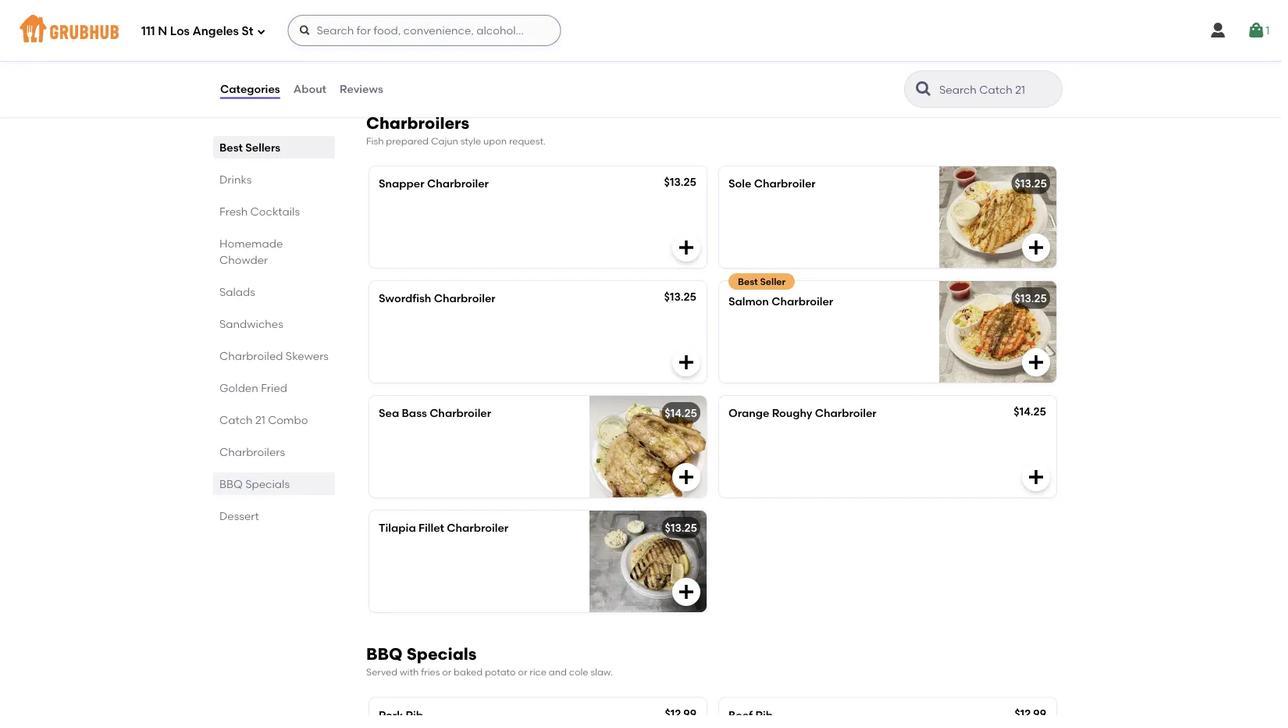 Task type: vqa. For each thing, say whether or not it's contained in the screenshot.
$15+ for Off The Waffle
no



Task type: describe. For each thing, give the bounding box(es) containing it.
charbroilers for charbroilers fish prepared cajun style upon request.
[[366, 113, 470, 133]]

1 or from the left
[[442, 667, 452, 678]]

salmon
[[729, 295, 769, 308]]

shrimp and pork ribs combo button
[[370, 11, 707, 81]]

tilapia fillet charbroiler
[[379, 522, 509, 535]]

salads tab
[[220, 284, 329, 300]]

chowder
[[220, 253, 268, 266]]

specials for bbq specials
[[245, 477, 290, 491]]

categories button
[[220, 61, 281, 117]]

1
[[1266, 24, 1270, 37]]

catch 21 combo tab
[[220, 412, 329, 428]]

drinks tab
[[220, 171, 329, 187]]

1 button
[[1248, 16, 1270, 45]]

specials for bbq specials served with fries or baked potato or rice and cole slaw.
[[407, 645, 477, 665]]

shrimp and pork ribs combo
[[379, 21, 536, 35]]

charbroiler right fillet
[[447, 522, 509, 535]]

snapper
[[379, 177, 425, 190]]

fresh
[[220, 205, 248, 218]]

charbroiler inside 'best seller salmon charbroiler'
[[772, 295, 834, 308]]

prepared
[[386, 135, 429, 146]]

about
[[293, 82, 327, 96]]

bbq for bbq specials served with fries or baked potato or rice and cole slaw.
[[366, 645, 403, 665]]

svg image inside the main navigation navigation
[[257, 27, 266, 36]]

swordfish
[[379, 292, 431, 305]]

los
[[170, 24, 190, 38]]

cole
[[569, 667, 589, 678]]

bbq specials
[[220, 477, 290, 491]]

sole charbroiler
[[729, 177, 816, 190]]

best for sellers
[[220, 141, 243, 154]]

bbq for bbq specials
[[220, 477, 243, 491]]

best sellers tab
[[220, 139, 329, 155]]

ribs
[[470, 21, 493, 35]]

charbroiler right roughy
[[815, 407, 877, 420]]

tilapia fillet charbroiler image
[[590, 511, 707, 613]]

svg image for snapper charbroiler
[[677, 238, 696, 257]]

slaw.
[[591, 667, 613, 678]]

svg image inside 1 button
[[1248, 21, 1266, 40]]

baked
[[454, 667, 483, 678]]

bass
[[402, 407, 427, 420]]

snapper charbroiler
[[379, 177, 489, 190]]

2 or from the left
[[518, 667, 528, 678]]

charbroilers for charbroilers
[[220, 445, 285, 459]]

sellers
[[246, 141, 281, 154]]

with
[[400, 667, 419, 678]]

charbroilers fish prepared cajun style upon request.
[[366, 113, 546, 146]]

charbroiler right sole
[[754, 177, 816, 190]]

about button
[[293, 61, 327, 117]]

bbq specials served with fries or baked potato or rice and cole slaw.
[[366, 645, 613, 678]]

sea bass charbroiler
[[379, 407, 491, 420]]

drinks
[[220, 173, 252, 186]]

upon
[[484, 135, 507, 146]]

charbroiled skewers tab
[[220, 348, 329, 364]]

skewers
[[286, 349, 329, 362]]

dessert tab
[[220, 508, 329, 524]]

21
[[255, 413, 265, 427]]

search icon image
[[915, 80, 934, 98]]



Task type: locate. For each thing, give the bounding box(es) containing it.
0 vertical spatial bbq
[[220, 477, 243, 491]]

svg image
[[1209, 21, 1228, 40], [1248, 21, 1266, 40], [299, 24, 311, 37], [1027, 238, 1046, 257], [1027, 353, 1046, 372], [677, 468, 696, 487], [677, 583, 696, 602]]

combo inside button
[[496, 21, 536, 35]]

charbroilers
[[366, 113, 470, 133], [220, 445, 285, 459]]

0 horizontal spatial or
[[442, 667, 452, 678]]

svg image for shrimp and pork ribs combo
[[677, 51, 696, 70]]

combo
[[496, 21, 536, 35], [268, 413, 308, 427]]

specials inside tab
[[245, 477, 290, 491]]

1 horizontal spatial bbq
[[366, 645, 403, 665]]

request.
[[509, 135, 546, 146]]

0 horizontal spatial combo
[[268, 413, 308, 427]]

svg image
[[257, 27, 266, 36], [677, 51, 696, 70], [677, 238, 696, 257], [677, 353, 696, 372], [1027, 468, 1046, 487]]

tilapia
[[379, 522, 416, 535]]

best seller salmon charbroiler
[[729, 276, 834, 308]]

best inside tab
[[220, 141, 243, 154]]

catch
[[220, 413, 253, 427]]

1 horizontal spatial specials
[[407, 645, 477, 665]]

best left sellers
[[220, 141, 243, 154]]

1 horizontal spatial and
[[549, 667, 567, 678]]

orange roughy charbroiler
[[729, 407, 877, 420]]

svg image for orange roughy charbroiler
[[1027, 468, 1046, 487]]

sea bass charbroiler image
[[590, 396, 707, 498]]

pork
[[443, 21, 468, 35]]

bbq specials tab
[[220, 476, 329, 492]]

fish
[[366, 135, 384, 146]]

bbq up dessert
[[220, 477, 243, 491]]

or left rice
[[518, 667, 528, 678]]

1 vertical spatial specials
[[407, 645, 477, 665]]

salmon charbroiler image
[[940, 281, 1057, 383]]

charbroilers inside "tab"
[[220, 445, 285, 459]]

Search for food, convenience, alcohol... search field
[[288, 15, 561, 46]]

best for seller
[[738, 276, 758, 287]]

fresh cocktails tab
[[220, 203, 329, 220]]

1 horizontal spatial charbroilers
[[366, 113, 470, 133]]

0 horizontal spatial charbroilers
[[220, 445, 285, 459]]

style
[[461, 135, 481, 146]]

sea
[[379, 407, 399, 420]]

fillet
[[419, 522, 444, 535]]

potato
[[485, 667, 516, 678]]

1 vertical spatial best
[[738, 276, 758, 287]]

0 vertical spatial specials
[[245, 477, 290, 491]]

bbq
[[220, 477, 243, 491], [366, 645, 403, 665]]

catch 21 combo
[[220, 413, 308, 427]]

0 horizontal spatial specials
[[245, 477, 290, 491]]

charbroiler down style
[[427, 177, 489, 190]]

charbroilers inside charbroilers fish prepared cajun style upon request.
[[366, 113, 470, 133]]

1 vertical spatial bbq
[[366, 645, 403, 665]]

sandwiches tab
[[220, 316, 329, 332]]

1 horizontal spatial or
[[518, 667, 528, 678]]

fries
[[421, 667, 440, 678]]

0 horizontal spatial best
[[220, 141, 243, 154]]

fried
[[261, 381, 288, 395]]

1 horizontal spatial best
[[738, 276, 758, 287]]

angeles
[[193, 24, 239, 38]]

charbroiler right swordfish
[[434, 292, 496, 305]]

best inside 'best seller salmon charbroiler'
[[738, 276, 758, 287]]

seller
[[761, 276, 786, 287]]

served
[[366, 667, 398, 678]]

0 vertical spatial and
[[420, 21, 441, 35]]

$14.25
[[1014, 405, 1047, 418], [665, 407, 698, 420]]

specials up fries
[[407, 645, 477, 665]]

categories
[[220, 82, 280, 96]]

111
[[141, 24, 155, 38]]

charbroiler
[[427, 177, 489, 190], [754, 177, 816, 190], [434, 292, 496, 305], [772, 295, 834, 308], [430, 407, 491, 420], [815, 407, 877, 420], [447, 522, 509, 535]]

charbroilers up prepared
[[366, 113, 470, 133]]

reviews button
[[339, 61, 384, 117]]

0 vertical spatial combo
[[496, 21, 536, 35]]

svg image for swordfish charbroiler
[[677, 353, 696, 372]]

specials inside bbq specials served with fries or baked potato or rice and cole slaw.
[[407, 645, 477, 665]]

homemade chowder
[[220, 237, 283, 266]]

bbq up served
[[366, 645, 403, 665]]

homemade chowder tab
[[220, 235, 329, 268]]

combo right 'ribs'
[[496, 21, 536, 35]]

salads
[[220, 285, 255, 298]]

golden
[[220, 381, 258, 395]]

1 horizontal spatial $14.25
[[1014, 405, 1047, 418]]

golden fried tab
[[220, 380, 329, 396]]

and
[[420, 21, 441, 35], [549, 667, 567, 678]]

and inside button
[[420, 21, 441, 35]]

st
[[242, 24, 253, 38]]

and right rice
[[549, 667, 567, 678]]

charbroilers tab
[[220, 444, 329, 460]]

1 horizontal spatial combo
[[496, 21, 536, 35]]

and inside bbq specials served with fries or baked potato or rice and cole slaw.
[[549, 667, 567, 678]]

charbroiler right bass
[[430, 407, 491, 420]]

n
[[158, 24, 167, 38]]

charbroiler down seller
[[772, 295, 834, 308]]

0 horizontal spatial bbq
[[220, 477, 243, 491]]

charbroiled
[[220, 349, 283, 362]]

cajun
[[431, 135, 458, 146]]

1 vertical spatial combo
[[268, 413, 308, 427]]

roughy
[[772, 407, 813, 420]]

charbroiled skewers
[[220, 349, 329, 362]]

shrimp
[[379, 21, 417, 35]]

sandwiches
[[220, 317, 283, 330]]

best up salmon
[[738, 276, 758, 287]]

combo right 21
[[268, 413, 308, 427]]

0 vertical spatial charbroilers
[[366, 113, 470, 133]]

111 n los angeles st
[[141, 24, 253, 38]]

combo inside 'tab'
[[268, 413, 308, 427]]

fresh cocktails
[[220, 205, 300, 218]]

reviews
[[340, 82, 383, 96]]

best sellers
[[220, 141, 281, 154]]

swordfish charbroiler
[[379, 292, 496, 305]]

orange
[[729, 407, 770, 420]]

0 horizontal spatial $14.25
[[665, 407, 698, 420]]

main navigation navigation
[[0, 0, 1283, 61]]

bbq inside bbq specials served with fries or baked potato or rice and cole slaw.
[[366, 645, 403, 665]]

1 vertical spatial charbroilers
[[220, 445, 285, 459]]

1 vertical spatial and
[[549, 667, 567, 678]]

rice
[[530, 667, 547, 678]]

best
[[220, 141, 243, 154], [738, 276, 758, 287]]

sole
[[729, 177, 752, 190]]

specials
[[245, 477, 290, 491], [407, 645, 477, 665]]

specials down charbroilers "tab"
[[245, 477, 290, 491]]

and left pork
[[420, 21, 441, 35]]

0 vertical spatial best
[[220, 141, 243, 154]]

0 horizontal spatial and
[[420, 21, 441, 35]]

homemade
[[220, 237, 283, 250]]

dessert
[[220, 509, 259, 523]]

cocktails
[[250, 205, 300, 218]]

$13.25
[[665, 176, 697, 189], [1015, 177, 1048, 190], [665, 290, 697, 304], [1015, 292, 1048, 305], [665, 522, 698, 535]]

or right fries
[[442, 667, 452, 678]]

charbroilers up bbq specials
[[220, 445, 285, 459]]

golden fried
[[220, 381, 288, 395]]

sole charbroiler image
[[940, 167, 1057, 268]]

bbq inside tab
[[220, 477, 243, 491]]

Search Catch 21 search field
[[938, 82, 1058, 97]]

or
[[442, 667, 452, 678], [518, 667, 528, 678]]



